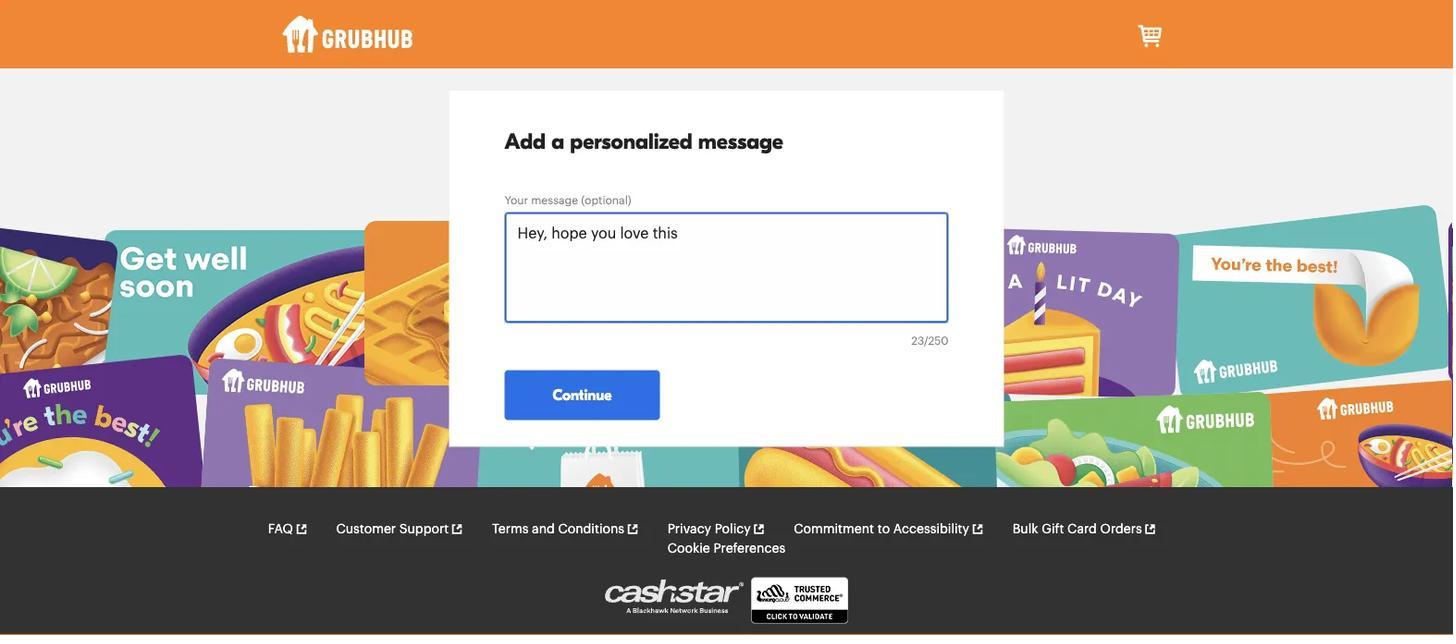 Task type: describe. For each thing, give the bounding box(es) containing it.
go to cart page image
[[1136, 21, 1166, 51]]

continue
[[553, 387, 612, 404]]

personalized
[[570, 130, 693, 155]]

bulk
[[1013, 523, 1039, 536]]

orders
[[1101, 523, 1142, 536]]

bulk gift card orders
[[1013, 523, 1142, 536]]

faq link
[[268, 520, 308, 539]]

conditions
[[558, 523, 625, 536]]

commitment
[[794, 523, 874, 536]]

bulk gift card orders link
[[1013, 520, 1157, 539]]

your message (optional)
[[505, 195, 632, 206]]

customer support
[[336, 523, 449, 536]]

commitment to accessibility
[[794, 523, 970, 536]]

add
[[505, 130, 546, 155]]

privacy policy link
[[668, 520, 766, 539]]

(optional)
[[581, 195, 632, 206]]

cookie preferences link
[[668, 539, 786, 559]]

support
[[400, 523, 449, 536]]

privacy policy
[[668, 523, 751, 536]]

preferences
[[714, 543, 786, 556]]

0 vertical spatial message
[[698, 130, 784, 155]]

cashstar, a blackhawk network business image
[[605, 580, 744, 614]]

grubhub image
[[282, 16, 414, 53]]

customer
[[336, 523, 396, 536]]



Task type: locate. For each thing, give the bounding box(es) containing it.
accessibility
[[894, 523, 970, 536]]

23/250
[[912, 336, 949, 347]]

faq
[[268, 523, 293, 536]]

policy
[[715, 523, 751, 536]]

a
[[552, 130, 564, 155]]

message
[[698, 130, 784, 155], [531, 195, 578, 206]]

customer support link
[[336, 520, 464, 539]]

cookie preferences
[[668, 543, 786, 556]]

cookie
[[668, 543, 710, 556]]

and
[[532, 523, 555, 536]]

commitment to accessibility link
[[794, 520, 984, 539]]

cashstar, a blackhawk network business link
[[605, 580, 751, 625]]

add a personalized message
[[505, 130, 784, 155]]

1 vertical spatial message
[[531, 195, 578, 206]]

terms and conditions
[[492, 523, 625, 536]]

this site is protected by trustwave's trusted commerce program image
[[751, 577, 848, 625]]

continue button
[[505, 370, 660, 421]]

your
[[505, 195, 528, 206]]

terms
[[492, 523, 529, 536]]

gift
[[1042, 523, 1064, 536]]

card
[[1068, 523, 1097, 536]]

privacy
[[668, 523, 711, 536]]

1 horizontal spatial message
[[698, 130, 784, 155]]

the current character count is 23 out of 250 max element
[[912, 333, 949, 349]]

terms and conditions link
[[492, 520, 639, 539]]

Your message (optional) text field
[[505, 212, 949, 323]]

0 horizontal spatial message
[[531, 195, 578, 206]]

to
[[878, 523, 890, 536]]



Task type: vqa. For each thing, say whether or not it's contained in the screenshot.
'FAQ' link
yes



